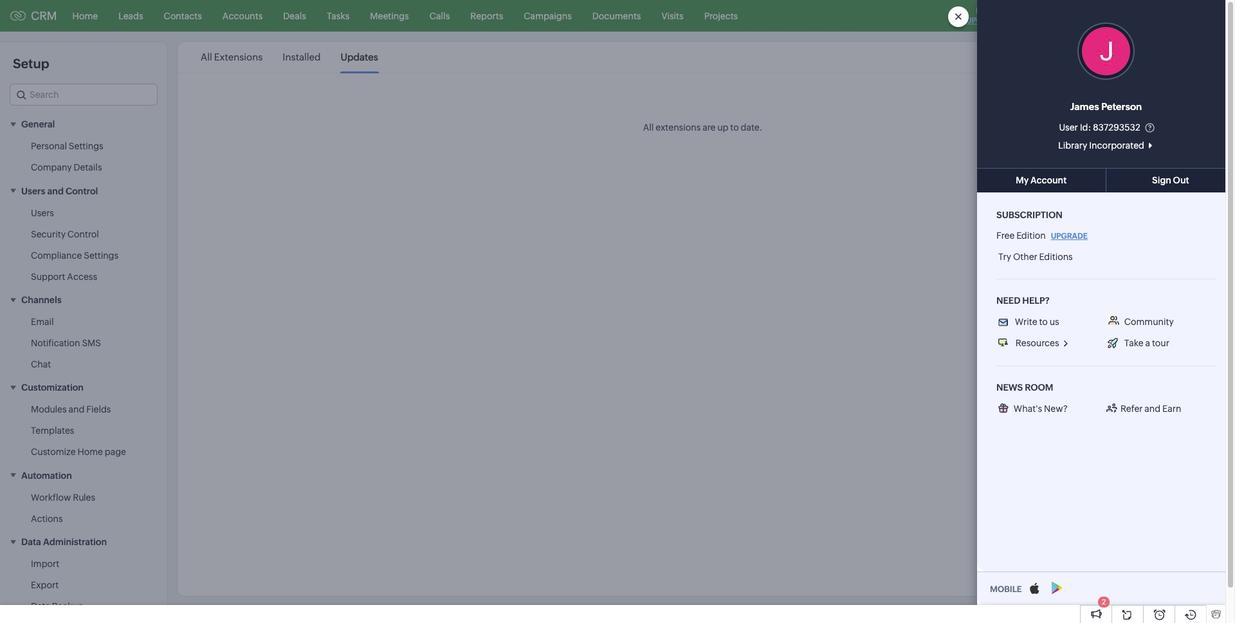 Task type: locate. For each thing, give the bounding box(es) containing it.
1 vertical spatial home
[[78, 447, 103, 457]]

1 vertical spatial control
[[67, 229, 99, 239]]

take a tour link
[[1106, 337, 1172, 350]]

data up import link
[[21, 537, 41, 547]]

chat link
[[31, 358, 51, 371]]

free inside free upgrade
[[977, 6, 993, 15]]

accounts link
[[212, 0, 273, 31]]

id:
[[1080, 122, 1092, 133]]

meetings
[[370, 11, 409, 21]]

all for all extensions
[[201, 51, 212, 62]]

users and control region
[[0, 203, 167, 287]]

and for earn
[[1145, 403, 1161, 414]]

0 horizontal spatial all
[[201, 51, 212, 62]]

0 vertical spatial free
[[977, 6, 993, 15]]

and left fields
[[69, 404, 85, 415]]

and inside customization region
[[69, 404, 85, 415]]

1 horizontal spatial free
[[997, 230, 1015, 241]]

users and control button
[[0, 179, 167, 203]]

deals link
[[273, 0, 317, 31]]

control up compliance settings link
[[67, 229, 99, 239]]

peterson
[[1102, 101, 1143, 112]]

export
[[31, 580, 59, 590]]

and left earn
[[1145, 403, 1161, 414]]

users inside users and control dropdown button
[[21, 186, 45, 196]]

import
[[31, 559, 59, 569]]

1 horizontal spatial and
[[69, 404, 85, 415]]

1 vertical spatial users
[[31, 208, 54, 218]]

to left us
[[1040, 317, 1048, 327]]

reports
[[471, 11, 503, 21]]

support
[[31, 271, 65, 282]]

general region
[[0, 136, 167, 179]]

1 vertical spatial data
[[31, 601, 50, 611]]

0 vertical spatial all
[[201, 51, 212, 62]]

a
[[1146, 338, 1151, 348]]

news
[[997, 382, 1023, 393]]

to right up
[[731, 122, 739, 133]]

data inside region
[[31, 601, 50, 611]]

free edition upgrade
[[997, 230, 1088, 241]]

notification sms
[[31, 338, 101, 348]]

customize home page
[[31, 447, 126, 457]]

data administration region
[[0, 554, 167, 623]]

data
[[21, 537, 41, 547], [31, 601, 50, 611]]

0 vertical spatial control
[[66, 186, 98, 196]]

news room
[[997, 382, 1054, 393]]

1 vertical spatial all
[[643, 122, 654, 133]]

settings inside users and control region
[[84, 250, 118, 260]]

all extensions
[[201, 51, 263, 62]]

what's new?
[[1014, 403, 1068, 414]]

0 horizontal spatial to
[[731, 122, 739, 133]]

write
[[1016, 317, 1038, 327]]

setup
[[13, 56, 49, 71]]

sign
[[1153, 175, 1172, 185]]

0 horizontal spatial and
[[47, 186, 64, 196]]

out
[[1174, 175, 1190, 185]]

tour
[[1153, 338, 1170, 348]]

crm
[[31, 9, 57, 23]]

free
[[977, 6, 993, 15], [997, 230, 1015, 241]]

installed link
[[283, 42, 321, 72]]

home up the 'automation' dropdown button
[[78, 447, 103, 457]]

1 horizontal spatial all
[[643, 122, 654, 133]]

accounts
[[223, 11, 263, 21]]

users up security
[[31, 208, 54, 218]]

free upgrade
[[967, 6, 1003, 25]]

control down details
[[66, 186, 98, 196]]

free for free edition
[[997, 230, 1015, 241]]

actions
[[31, 513, 63, 524]]

data for data backup
[[31, 601, 50, 611]]

contacts link
[[154, 0, 212, 31]]

users for users
[[31, 208, 54, 218]]

updates link
[[341, 42, 378, 72]]

leads
[[119, 11, 143, 21]]

data inside dropdown button
[[21, 537, 41, 547]]

subscription
[[997, 210, 1063, 220]]

channels region
[[0, 312, 167, 375]]

0 vertical spatial data
[[21, 537, 41, 547]]

user
[[1060, 122, 1079, 133]]

1 vertical spatial free
[[997, 230, 1015, 241]]

1 vertical spatial to
[[1040, 317, 1048, 327]]

settings up details
[[69, 141, 103, 151]]

compliance settings link
[[31, 249, 118, 262]]

1 vertical spatial settings
[[84, 250, 118, 260]]

users up users link
[[21, 186, 45, 196]]

data administration button
[[0, 530, 167, 554]]

write to us
[[1016, 317, 1060, 327]]

settings
[[69, 141, 103, 151], [84, 250, 118, 260]]

resources
[[1016, 338, 1060, 348]]

2 horizontal spatial and
[[1145, 403, 1161, 414]]

0 vertical spatial settings
[[69, 141, 103, 151]]

users
[[21, 186, 45, 196], [31, 208, 54, 218]]

calls
[[430, 11, 450, 21]]

free up upgrade
[[977, 6, 993, 15]]

crm link
[[10, 9, 57, 23]]

customize
[[31, 447, 76, 457]]

data for data administration
[[21, 537, 41, 547]]

settings for compliance settings
[[84, 250, 118, 260]]

settings inside general region
[[69, 141, 103, 151]]

0 vertical spatial home
[[72, 11, 98, 21]]

campaigns link
[[514, 0, 582, 31]]

details
[[74, 162, 102, 173]]

users inside users and control region
[[31, 208, 54, 218]]

templates link
[[31, 424, 74, 437]]

and down company
[[47, 186, 64, 196]]

meetings link
[[360, 0, 419, 31]]

automation button
[[0, 463, 167, 487]]

1 horizontal spatial to
[[1040, 317, 1048, 327]]

users and control
[[21, 186, 98, 196]]

contacts
[[164, 11, 202, 21]]

and inside dropdown button
[[47, 186, 64, 196]]

free up try
[[997, 230, 1015, 241]]

customization region
[[0, 399, 167, 463]]

0 vertical spatial users
[[21, 186, 45, 196]]

Library Incorporated field
[[1031, 139, 1183, 152]]

email link
[[31, 315, 54, 328]]

0 horizontal spatial free
[[977, 6, 993, 15]]

customization
[[21, 383, 84, 393]]

to
[[731, 122, 739, 133], [1040, 317, 1048, 327]]

earn
[[1163, 403, 1182, 414]]

my account button
[[978, 168, 1107, 192]]

email
[[31, 317, 54, 327]]

data backup
[[31, 601, 84, 611]]

data down export
[[31, 601, 50, 611]]

home right crm
[[72, 11, 98, 21]]

page
[[105, 447, 126, 457]]

modules
[[31, 404, 67, 415]]

personal settings link
[[31, 140, 103, 153]]

settings up access at the top left
[[84, 250, 118, 260]]

automation region
[[0, 487, 167, 530]]

take
[[1125, 338, 1144, 348]]

modules and fields
[[31, 404, 111, 415]]

upgrade
[[967, 16, 1003, 25]]

need help?
[[997, 295, 1050, 306]]

new?
[[1045, 403, 1068, 414]]



Task type: vqa. For each thing, say whether or not it's contained in the screenshot.


Task type: describe. For each thing, give the bounding box(es) containing it.
need
[[997, 295, 1021, 306]]

compliance settings
[[31, 250, 118, 260]]

837293532
[[1094, 122, 1141, 133]]

user id: 837293532
[[1060, 122, 1141, 133]]

control inside dropdown button
[[66, 186, 98, 196]]

company details
[[31, 162, 102, 173]]

james peterson
[[1071, 101, 1143, 112]]

reports link
[[460, 0, 514, 31]]

users link
[[31, 206, 54, 219]]

documents link
[[582, 0, 652, 31]]

profile pic image
[[1078, 23, 1135, 80]]

support access
[[31, 271, 97, 282]]

james peterson link
[[1071, 99, 1143, 115]]

my
[[1016, 175, 1029, 185]]

administration
[[43, 537, 107, 547]]

channels button
[[0, 287, 167, 312]]

deals
[[283, 11, 306, 21]]

what's
[[1014, 403, 1043, 414]]

backup
[[52, 601, 84, 611]]

support access link
[[31, 270, 97, 283]]

library incorporated
[[1059, 140, 1145, 151]]

export link
[[31, 579, 59, 592]]

2
[[1102, 598, 1106, 606]]

my account
[[1016, 175, 1067, 185]]

customize home page link
[[31, 446, 126, 458]]

security
[[31, 229, 66, 239]]

import link
[[31, 557, 59, 570]]

community
[[1125, 317, 1174, 327]]

refer and earn
[[1121, 403, 1182, 414]]

home inside customization region
[[78, 447, 103, 457]]

leads link
[[108, 0, 154, 31]]

data backup link
[[31, 600, 84, 613]]

are
[[703, 122, 716, 133]]

projects
[[705, 11, 738, 21]]

notification sms link
[[31, 337, 101, 349]]

settings for personal settings
[[69, 141, 103, 151]]

customization button
[[0, 375, 167, 399]]

upgrade
[[1051, 232, 1088, 241]]

control inside region
[[67, 229, 99, 239]]

and for fields
[[69, 404, 85, 415]]

extensions
[[656, 122, 701, 133]]

refer
[[1121, 403, 1143, 414]]

all for all extensions are up to date.
[[643, 122, 654, 133]]

up
[[718, 122, 729, 133]]

library
[[1059, 140, 1088, 151]]

automation
[[21, 470, 72, 481]]

updates
[[341, 51, 378, 62]]

users for users and control
[[21, 186, 45, 196]]

access
[[67, 271, 97, 282]]

try other editions
[[999, 252, 1073, 262]]

modules and fields link
[[31, 403, 111, 416]]

company details link
[[31, 161, 102, 174]]

workflow rules
[[31, 492, 95, 502]]

calls link
[[419, 0, 460, 31]]

tasks link
[[317, 0, 360, 31]]

james
[[1071, 101, 1100, 112]]

0 vertical spatial to
[[731, 122, 739, 133]]

personal settings
[[31, 141, 103, 151]]

security control
[[31, 229, 99, 239]]

all extensions are up to date.
[[643, 122, 763, 133]]

room
[[1025, 382, 1054, 393]]

company
[[31, 162, 72, 173]]

date.
[[741, 122, 763, 133]]

fields
[[86, 404, 111, 415]]

general button
[[0, 112, 167, 136]]

projects link
[[694, 0, 749, 31]]

visits link
[[652, 0, 694, 31]]

workflow
[[31, 492, 71, 502]]

documents
[[593, 11, 641, 21]]

help?
[[1023, 295, 1050, 306]]

installed
[[283, 51, 321, 62]]

templates
[[31, 426, 74, 436]]

sign out
[[1153, 175, 1190, 185]]

and for control
[[47, 186, 64, 196]]

home link
[[62, 0, 108, 31]]

actions link
[[31, 512, 63, 525]]

sign out button
[[1107, 168, 1236, 192]]

personal
[[31, 141, 67, 151]]

incorporated
[[1090, 140, 1145, 151]]

edition
[[1017, 230, 1046, 241]]

campaigns
[[524, 11, 572, 21]]

home inside 'link'
[[72, 11, 98, 21]]

free for free
[[977, 6, 993, 15]]

channels
[[21, 295, 62, 305]]



